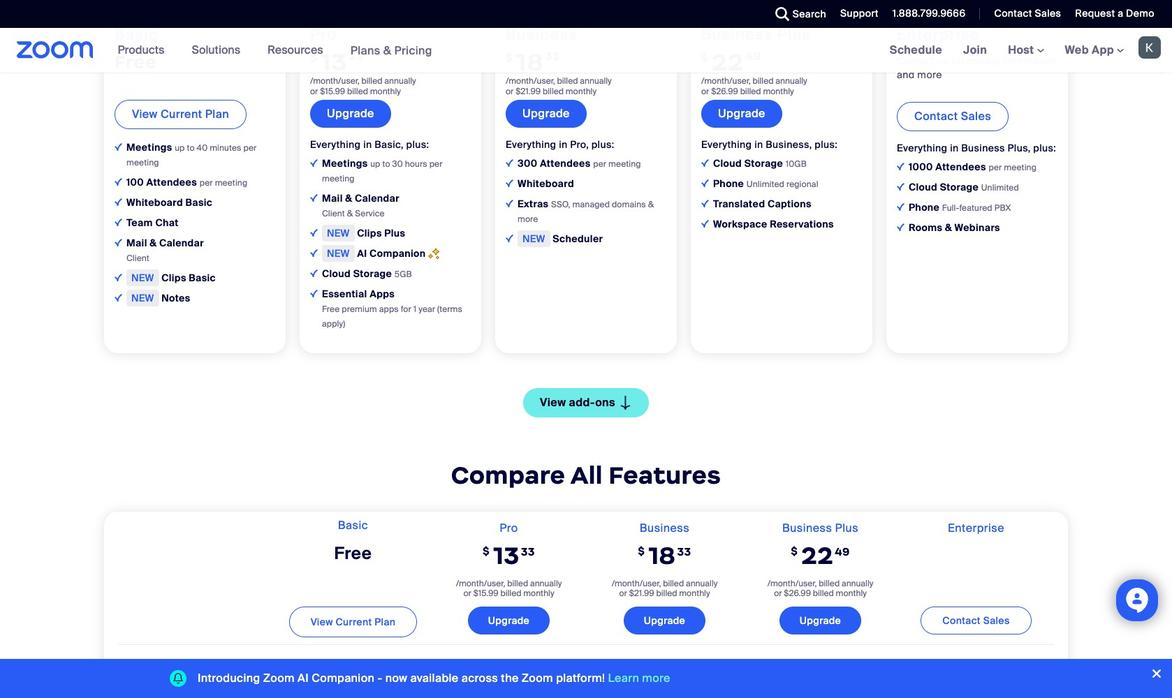 Task type: describe. For each thing, give the bounding box(es) containing it.
meetings for attendees
[[126, 141, 175, 154]]

product information navigation
[[107, 28, 443, 73]]

(terms
[[437, 304, 462, 315]]

plus for business plus
[[835, 521, 859, 536]]

ok image left whiteboard basic
[[115, 198, 122, 206]]

ok image left "extras"
[[506, 200, 514, 207]]

essential
[[322, 288, 367, 300]]

compare
[[451, 461, 565, 492]]

33 inside pro $ 13 33
[[349, 49, 364, 63]]

resources button
[[268, 28, 330, 73]]

ok image left mail & calendar client
[[115, 239, 122, 247]]

annually up 'business,'
[[776, 76, 807, 87]]

cloud storage 10gb
[[713, 157, 807, 170]]

year
[[419, 304, 435, 315]]

unlimited inside cloud storage unlimited
[[981, 182, 1019, 193]]

up to 40 minutes per meeting
[[126, 142, 257, 168]]

5gb
[[395, 269, 412, 280]]

service
[[355, 208, 385, 219]]

per for 300 attendees
[[593, 158, 607, 170]]

phone unlimited regional
[[713, 177, 819, 190]]

0 horizontal spatial $21.99
[[516, 86, 541, 97]]

workspace reservations
[[713, 218, 834, 230]]

mail for mail & calendar client
[[126, 237, 147, 249]]

basic free
[[115, 24, 158, 73]]

captions
[[768, 197, 812, 210]]

pricing
[[967, 54, 1000, 67]]

now
[[385, 671, 408, 686]]

contact inside contact us for pricing information and more
[[897, 54, 935, 67]]

0 vertical spatial view current plan
[[132, 107, 229, 121]]

up to 30 hours per meeting
[[322, 158, 443, 184]]

in up the "cloud storage 10gb" on the right
[[755, 138, 763, 151]]

plan for the bottom view current plan link
[[375, 616, 396, 629]]

calendar for mail & calendar client
[[159, 237, 204, 249]]

33 inside "business $ 18 33"
[[545, 49, 560, 63]]

rooms & webinars
[[909, 221, 1000, 234]]

everything for business
[[506, 138, 556, 151]]

current for leftmost view current plan link
[[161, 107, 202, 121]]

plan for leftmost view current plan link
[[205, 107, 229, 121]]

$ inside "business $ 18 33"
[[506, 51, 513, 64]]

1 vertical spatial /month/user, billed annually or $21.99 billed monthly
[[612, 578, 718, 600]]

10gb
[[786, 158, 807, 170]]

1 horizontal spatial view current plan
[[311, 616, 396, 629]]

free inside essential apps free premium apps for 1 year (terms apply)
[[322, 304, 340, 315]]

core
[[124, 657, 161, 676]]

ok image left translated
[[701, 200, 709, 207]]

cloud storage 5gb
[[322, 267, 412, 280]]

learn
[[608, 671, 639, 686]]

app
[[1092, 43, 1114, 57]]

monthly down $ 18 33
[[679, 588, 710, 600]]

1 vertical spatial ai
[[298, 671, 309, 686]]

scheduler
[[553, 232, 603, 245]]

request a demo
[[1076, 7, 1155, 20]]

monthly down the plans & pricing
[[370, 86, 401, 97]]

current for the bottom view current plan link
[[336, 616, 372, 629]]

basic,
[[375, 138, 404, 151]]

0 horizontal spatial /month/user, billed annually or $15.99 billed monthly
[[310, 76, 416, 97]]

new for new notes
[[131, 292, 154, 305]]

0 vertical spatial contact sales
[[995, 7, 1062, 20]]

monthly down $ 22 49
[[836, 588, 867, 600]]

business for business
[[640, 521, 690, 536]]

upgrade link up everything in business, plus:
[[701, 100, 782, 128]]

0 horizontal spatial attendees
[[146, 176, 197, 189]]

new for new ai companion
[[327, 247, 350, 260]]

40
[[197, 142, 208, 154]]

pro $ 13 33
[[310, 24, 364, 77]]

& for mail & calendar client
[[150, 237, 157, 249]]

calendar for mail & calendar client & service
[[355, 192, 400, 204]]

0 horizontal spatial view current plan link
[[115, 100, 247, 129]]

compare all features
[[451, 461, 721, 492]]

and
[[897, 68, 915, 81]]

pro for pro $ 13 33
[[310, 24, 337, 45]]

whiteboard for whiteboard
[[518, 177, 574, 190]]

business $ 18 33
[[506, 24, 577, 77]]

business plus $ 22 49
[[701, 24, 811, 77]]

0 vertical spatial /month/user, billed annually or $21.99 billed monthly
[[506, 76, 612, 97]]

0 horizontal spatial $26.99
[[711, 86, 738, 97]]

mail for mail & calendar client & service
[[322, 192, 343, 204]]

business for business $ 18 33
[[506, 24, 577, 45]]

schedule
[[890, 43, 943, 57]]

everything in business plus, plus:
[[897, 142, 1057, 154]]

per for 1000 attendees
[[989, 162, 1002, 173]]

$ inside $ 22 49
[[791, 545, 798, 558]]

view add-ons
[[540, 395, 618, 410]]

1.888.799.9666
[[893, 7, 966, 20]]

more inside contact us for pricing information and more
[[918, 68, 942, 81]]

translated
[[713, 197, 765, 210]]

in for pro
[[363, 138, 372, 151]]

$ 22 49
[[791, 541, 850, 571]]

notes
[[162, 292, 191, 305]]

contact us for pricing information and more
[[897, 54, 1057, 81]]

ok image left the full-
[[897, 203, 905, 211]]

add-
[[569, 395, 595, 410]]

ok image left mail & calendar client & service
[[310, 194, 318, 202]]

1 vertical spatial enterprise
[[948, 521, 1005, 536]]

upgrade link up everything in pro, plus:
[[506, 100, 587, 128]]

per for 100 attendees
[[200, 177, 213, 189]]

phone for phone full-featured pbx
[[909, 201, 940, 214]]

monthly down business plus $ 22 49
[[763, 86, 794, 97]]

everything in pro, plus:
[[506, 138, 615, 151]]

extras
[[518, 197, 551, 210]]

banner containing products
[[0, 28, 1172, 73]]

1 vertical spatial features
[[165, 657, 236, 676]]

0 vertical spatial /month/user, billed annually or $26.99 billed monthly
[[701, 76, 807, 97]]

meeting inside up to 40 minutes per meeting
[[126, 157, 159, 168]]

everything for pro
[[310, 138, 361, 151]]

1 vertical spatial plus
[[385, 227, 405, 239]]

upgrade link up learn more link
[[624, 607, 706, 635]]

web app
[[1065, 43, 1114, 57]]

ok image left the 1000
[[897, 163, 905, 170]]

2 vertical spatial free
[[334, 543, 372, 564]]

& left service
[[347, 208, 353, 219]]

view for leftmost view current plan link
[[132, 107, 158, 121]]

1 vertical spatial companion
[[312, 671, 375, 686]]

-
[[378, 671, 383, 686]]

30
[[392, 158, 403, 170]]

new for new scheduler
[[523, 232, 545, 245]]

client for mail & calendar client & service
[[322, 208, 345, 219]]

plus: for everything in business, plus:
[[815, 138, 838, 151]]

up for attendees
[[175, 142, 185, 154]]

ok image left 100
[[115, 178, 122, 186]]

introducing
[[198, 671, 260, 686]]

1 horizontal spatial /month/user, billed annually or $15.99 billed monthly
[[456, 578, 562, 600]]

learn more link
[[608, 671, 671, 686]]

annually down $ 22 49
[[842, 578, 874, 590]]

upgrade down $ 22 49
[[800, 615, 841, 627]]

per inside up to 40 minutes per meeting
[[243, 142, 257, 154]]

1 vertical spatial view current plan link
[[289, 607, 417, 638]]

new scheduler
[[523, 232, 603, 245]]

1
[[413, 304, 417, 315]]

upgrade up the the
[[488, 615, 530, 627]]

pbx
[[995, 202, 1011, 214]]

100 attendees per meeting
[[126, 176, 247, 189]]

1 horizontal spatial $15.99
[[473, 588, 499, 600]]

clips for plus
[[357, 227, 382, 239]]

the
[[501, 671, 519, 686]]

essential apps free premium apps for 1 year (terms apply)
[[322, 288, 462, 330]]

products
[[118, 43, 164, 57]]

request
[[1076, 7, 1115, 20]]

ok image left the "cloud storage 10gb" on the right
[[701, 159, 709, 167]]

plus: for everything in basic, plus:
[[406, 138, 429, 151]]

contact inside application
[[943, 615, 981, 627]]

a
[[1118, 7, 1124, 20]]

1 vertical spatial $26.99
[[784, 588, 811, 600]]

featured
[[960, 202, 993, 214]]

us
[[938, 54, 949, 67]]

2 vertical spatial more
[[642, 671, 671, 686]]

1 vertical spatial sales
[[961, 109, 992, 124]]

search
[[793, 8, 827, 20]]

meeting for 300 attendees
[[609, 158, 641, 170]]

application containing 13
[[118, 512, 1054, 699]]

annually right "business $ 18 33" at left
[[580, 76, 612, 87]]

$ inside business plus $ 22 49
[[701, 51, 709, 64]]

ok image left new clips plus
[[310, 229, 318, 237]]

everything up the "cloud storage 10gb" on the right
[[701, 138, 752, 151]]

ok image down everything in pro, plus:
[[506, 179, 514, 187]]

0 vertical spatial sales
[[1035, 7, 1062, 20]]

pro for pro
[[500, 521, 518, 536]]

ok image left phone unlimited regional
[[701, 179, 709, 187]]

mail & calendar client
[[126, 237, 204, 264]]

ok image left new notes
[[115, 294, 122, 302]]

apps
[[370, 288, 395, 300]]

premium
[[342, 304, 377, 315]]

host
[[1008, 43, 1037, 57]]

2 cell from the left
[[275, 691, 431, 699]]

0 horizontal spatial $15.99
[[320, 86, 345, 97]]

1 vertical spatial contact sales
[[915, 109, 992, 124]]

upgrade up everything in business, plus:
[[718, 106, 766, 121]]

49 inside $ 22 49
[[835, 546, 850, 559]]

1000 attendees per meeting
[[909, 160, 1037, 173]]

upgrade link up the everything in basic, plus:
[[310, 100, 391, 128]]

sso, managed domains & more
[[518, 199, 654, 225]]

full-
[[942, 202, 960, 214]]

everything in basic, plus:
[[310, 138, 429, 151]]

ok image left cloud storage unlimited
[[897, 183, 905, 190]]

& for mail & calendar client & service
[[345, 192, 352, 204]]

1 vertical spatial /month/user, billed annually or $26.99 billed monthly
[[768, 578, 874, 600]]

300
[[518, 157, 538, 170]]

search button
[[765, 0, 830, 28]]

new for new clips basic
[[131, 272, 154, 284]]

workspace
[[713, 218, 768, 230]]

everything for enterprise
[[897, 142, 948, 154]]

storage for cloud storage 10gb
[[745, 157, 783, 170]]

1 vertical spatial 18
[[649, 541, 676, 571]]

ons
[[595, 395, 615, 410]]

new clips basic
[[131, 272, 216, 284]]



Task type: locate. For each thing, give the bounding box(es) containing it.
1 vertical spatial 49
[[835, 546, 850, 559]]

features
[[609, 461, 721, 492], [165, 657, 236, 676]]

meetings for &
[[322, 157, 370, 170]]

upgrade up everything in pro, plus:
[[523, 106, 570, 121]]

ok image left new ai companion
[[310, 249, 318, 257]]

more down us
[[918, 68, 942, 81]]

contact sales
[[995, 7, 1062, 20], [915, 109, 992, 124], [943, 615, 1010, 627]]

basic
[[115, 24, 158, 45], [186, 196, 213, 209], [189, 272, 216, 284], [338, 518, 368, 533]]

0 vertical spatial view current plan link
[[115, 100, 247, 129]]

cloud
[[713, 157, 742, 170], [909, 181, 938, 193], [322, 267, 351, 280]]

cloud up translated
[[713, 157, 742, 170]]

meeting inside "up to 30 hours per meeting"
[[322, 173, 355, 184]]

per inside 1000 attendees per meeting
[[989, 162, 1002, 173]]

1 vertical spatial to
[[382, 158, 390, 170]]

1 vertical spatial view
[[540, 395, 566, 410]]

regional
[[787, 179, 819, 190]]

current
[[161, 107, 202, 121], [336, 616, 372, 629]]

plus: for everything in pro, plus:
[[592, 138, 615, 151]]

per inside 300 attendees per meeting
[[593, 158, 607, 170]]

business
[[506, 24, 577, 45], [701, 24, 773, 45], [962, 142, 1005, 154], [640, 521, 690, 536], [782, 521, 832, 536]]

1 horizontal spatial phone
[[909, 201, 940, 214]]

companion up 5gb
[[370, 247, 426, 260]]

pro inside pro $ 13 33
[[310, 24, 337, 45]]

ok image
[[701, 159, 709, 167], [897, 163, 905, 170], [115, 178, 122, 186], [506, 179, 514, 187], [701, 179, 709, 187], [897, 183, 905, 190], [310, 194, 318, 202], [115, 198, 122, 206], [506, 200, 514, 207], [701, 200, 709, 207], [897, 203, 905, 211], [115, 219, 122, 226], [310, 229, 318, 237], [506, 235, 514, 242], [115, 239, 122, 247], [310, 249, 318, 257], [310, 269, 318, 277], [115, 294, 122, 302]]

18
[[516, 47, 544, 77], [649, 541, 676, 571]]

plans & pricing
[[350, 43, 432, 58]]

0 horizontal spatial cloud
[[322, 267, 351, 280]]

view current plan link
[[115, 100, 247, 129], [289, 607, 417, 638]]

13 inside pro $ 13 33
[[321, 47, 348, 77]]

plans & pricing link
[[350, 43, 432, 58], [350, 43, 432, 58]]

1 zoom from the left
[[263, 671, 295, 686]]

per right hours
[[429, 158, 443, 170]]

0 horizontal spatial up
[[175, 142, 185, 154]]

/month/user, billed annually or $26.99 billed monthly up everything in business, plus:
[[701, 76, 807, 97]]

/month/user, billed annually or $21.99 billed monthly down $ 18 33
[[612, 578, 718, 600]]

1 vertical spatial pro
[[500, 521, 518, 536]]

1000
[[909, 160, 933, 173]]

upgrade up learn more link
[[644, 615, 686, 627]]

1 horizontal spatial storage
[[745, 157, 783, 170]]

0 vertical spatial features
[[609, 461, 721, 492]]

storage for cloud storage 5gb
[[353, 267, 392, 280]]

hours
[[405, 158, 427, 170]]

cloud down the 1000
[[909, 181, 938, 193]]

annually down $ 13 33
[[530, 578, 562, 590]]

plus: up hours
[[406, 138, 429, 151]]

$
[[310, 51, 318, 64], [506, 51, 513, 64], [701, 51, 709, 64], [483, 545, 490, 558], [638, 545, 645, 558], [791, 545, 798, 558]]

up
[[175, 142, 185, 154], [370, 158, 380, 170]]

new for new clips plus
[[327, 227, 350, 239]]

attendees up whiteboard basic
[[146, 176, 197, 189]]

1 horizontal spatial view
[[311, 616, 333, 629]]

18 inside "business $ 18 33"
[[516, 47, 544, 77]]

per inside the 100 attendees per meeting
[[200, 177, 213, 189]]

0 vertical spatial enterprise
[[897, 24, 980, 45]]

information
[[1003, 54, 1057, 67]]

/month/user, billed annually or $15.99 billed monthly down $ 13 33
[[456, 578, 562, 600]]

/month/user, billed annually or $21.99 billed monthly up everything in pro, plus:
[[506, 76, 612, 97]]

ok image left new scheduler
[[506, 235, 514, 242]]

zoom logo image
[[17, 41, 93, 59]]

1 horizontal spatial 13
[[493, 541, 520, 571]]

client inside mail & calendar client & service
[[322, 208, 345, 219]]

100
[[126, 176, 144, 189]]

300 attendees per meeting
[[518, 157, 641, 170]]

/month/user, billed annually or $26.99 billed monthly
[[701, 76, 807, 97], [768, 578, 874, 600]]

0 vertical spatial view
[[132, 107, 158, 121]]

apply)
[[322, 318, 345, 330]]

1 vertical spatial free
[[322, 304, 340, 315]]

0 horizontal spatial meetings
[[126, 141, 175, 154]]

meeting inside 300 attendees per meeting
[[609, 158, 641, 170]]

$ inside $ 13 33
[[483, 545, 490, 558]]

upgrade link
[[310, 100, 391, 128], [506, 100, 587, 128], [701, 100, 782, 128], [468, 607, 550, 635], [624, 607, 706, 635], [780, 607, 862, 635]]

new down "extras"
[[523, 232, 545, 245]]

join
[[964, 43, 987, 57]]

business plus
[[782, 521, 859, 536]]

products button
[[118, 28, 171, 73]]

solutions
[[192, 43, 240, 57]]

cell down -
[[275, 691, 431, 699]]

new
[[327, 227, 350, 239], [523, 232, 545, 245], [327, 247, 350, 260], [131, 272, 154, 284], [131, 292, 154, 305]]

client for mail & calendar client
[[126, 253, 149, 264]]

1 vertical spatial /month/user, billed annually or $15.99 billed monthly
[[456, 578, 562, 600]]

view current plan link up 40
[[115, 100, 247, 129]]

0 horizontal spatial clips
[[162, 272, 186, 284]]

business inside business plus $ 22 49
[[701, 24, 773, 45]]

1 horizontal spatial 22
[[802, 541, 834, 571]]

host button
[[1008, 43, 1044, 57]]

client left service
[[322, 208, 345, 219]]

up left 40
[[175, 142, 185, 154]]

per up managed
[[593, 158, 607, 170]]

0 vertical spatial meetings
[[126, 141, 175, 154]]

0 horizontal spatial mail
[[126, 237, 147, 249]]

free inside basic free
[[115, 51, 157, 73]]

/month/user, billed annually or $15.99 billed monthly
[[310, 76, 416, 97], [456, 578, 562, 600]]

new down new clips plus
[[327, 247, 350, 260]]

client
[[322, 208, 345, 219], [126, 253, 149, 264]]

/month/user, billed annually or $15.99 billed monthly down plans
[[310, 76, 416, 97]]

2 vertical spatial contact sales
[[943, 615, 1010, 627]]

new ai companion
[[327, 247, 428, 260]]

2 vertical spatial cloud
[[322, 267, 351, 280]]

1 vertical spatial meetings
[[322, 157, 370, 170]]

new left the notes
[[131, 292, 154, 305]]

&
[[383, 43, 391, 58], [345, 192, 352, 204], [648, 199, 654, 210], [347, 208, 353, 219], [945, 221, 952, 234], [150, 237, 157, 249]]

application
[[118, 512, 1054, 699]]

up down the everything in basic, plus:
[[370, 158, 380, 170]]

phone up rooms
[[909, 201, 940, 214]]

& right plans
[[383, 43, 391, 58]]

0 horizontal spatial 13
[[321, 47, 348, 77]]

in
[[363, 138, 372, 151], [559, 138, 568, 151], [755, 138, 763, 151], [950, 142, 959, 154]]

new clips plus
[[327, 227, 405, 239]]

cell
[[118, 691, 275, 699], [275, 691, 431, 699], [431, 691, 587, 699], [587, 691, 743, 699]]

solutions button
[[192, 28, 247, 73]]

& inside mail & calendar client
[[150, 237, 157, 249]]

meeting up mail & calendar client & service
[[322, 173, 355, 184]]

plus for business plus $ 22 49
[[777, 24, 811, 45]]

unlimited inside phone unlimited regional
[[747, 179, 785, 190]]

0 horizontal spatial more
[[518, 214, 538, 225]]

1 vertical spatial more
[[518, 214, 538, 225]]

storage down everything in business, plus:
[[745, 157, 783, 170]]

all
[[571, 461, 603, 492]]

attendees
[[540, 157, 591, 170], [936, 160, 986, 173], [146, 176, 197, 189]]

0 vertical spatial to
[[187, 142, 195, 154]]

0 vertical spatial pro
[[310, 24, 337, 45]]

introducing zoom ai companion - now available across the zoom platform! learn more
[[198, 671, 671, 686]]

client down team
[[126, 253, 149, 264]]

plus up new ai companion
[[385, 227, 405, 239]]

& for plans & pricing
[[383, 43, 391, 58]]

to left 30
[[382, 158, 390, 170]]

managed
[[573, 199, 610, 210]]

& inside the sso, managed domains & more
[[648, 199, 654, 210]]

contact sales link
[[984, 0, 1065, 28], [995, 7, 1062, 20], [897, 102, 1009, 131], [921, 607, 1032, 635]]

0 horizontal spatial client
[[126, 253, 149, 264]]

plan
[[205, 107, 229, 121], [375, 616, 396, 629]]

plus: right plus, on the right top of the page
[[1034, 142, 1057, 154]]

up inside up to 40 minutes per meeting
[[175, 142, 185, 154]]

cell down the the
[[431, 691, 587, 699]]

support
[[841, 7, 879, 20]]

up inside "up to 30 hours per meeting"
[[370, 158, 380, 170]]

1 horizontal spatial pro
[[500, 521, 518, 536]]

monthly down $ 13 33
[[524, 588, 554, 600]]

for left the 1 at the top left of the page
[[401, 304, 411, 315]]

more
[[918, 68, 942, 81], [518, 214, 538, 225], [642, 671, 671, 686]]

22 inside business plus $ 22 49
[[712, 47, 745, 77]]

cloud for cloud storage unlimited
[[909, 181, 938, 193]]

2 horizontal spatial more
[[918, 68, 942, 81]]

for right us
[[952, 54, 965, 67]]

more inside the sso, managed domains & more
[[518, 214, 538, 225]]

in left pro,
[[559, 138, 568, 151]]

0 horizontal spatial 18
[[516, 47, 544, 77]]

calendar inside mail & calendar client
[[159, 237, 204, 249]]

storage for cloud storage unlimited
[[940, 181, 979, 193]]

for inside contact us for pricing information and more
[[952, 54, 965, 67]]

1 vertical spatial storage
[[940, 181, 979, 193]]

profile picture image
[[1139, 36, 1161, 59]]

storage up phone full-featured pbx
[[940, 181, 979, 193]]

0 horizontal spatial plan
[[205, 107, 229, 121]]

1 vertical spatial up
[[370, 158, 380, 170]]

whiteboard up team chat
[[126, 196, 183, 209]]

companion
[[370, 247, 426, 260], [312, 671, 375, 686]]

meetings navigation
[[879, 28, 1172, 73]]

calendar inside mail & calendar client & service
[[355, 192, 400, 204]]

& right the domains
[[648, 199, 654, 210]]

49 inside business plus $ 22 49
[[746, 49, 762, 63]]

& up new clips plus
[[345, 192, 352, 204]]

clips up the notes
[[162, 272, 186, 284]]

0 horizontal spatial 22
[[712, 47, 745, 77]]

storage
[[745, 157, 783, 170], [940, 181, 979, 193], [353, 267, 392, 280]]

2 horizontal spatial cloud
[[909, 181, 938, 193]]

meeting down minutes
[[215, 177, 247, 189]]

meeting up the domains
[[609, 158, 641, 170]]

more down "extras"
[[518, 214, 538, 225]]

& down the full-
[[945, 221, 952, 234]]

monthly up pro,
[[566, 86, 597, 97]]

0 horizontal spatial ai
[[298, 671, 309, 686]]

annually down $ 18 33
[[686, 578, 718, 590]]

phone for phone unlimited regional
[[713, 177, 744, 190]]

1 horizontal spatial 18
[[649, 541, 676, 571]]

& inside product information navigation
[[383, 43, 391, 58]]

0 horizontal spatial storage
[[353, 267, 392, 280]]

1.888.799.9666 button
[[882, 0, 969, 28], [893, 7, 966, 20]]

new notes
[[131, 292, 191, 305]]

0 vertical spatial $26.99
[[711, 86, 738, 97]]

$ inside pro $ 13 33
[[310, 51, 318, 64]]

2 vertical spatial sales
[[983, 615, 1010, 627]]

1 horizontal spatial zoom
[[522, 671, 553, 686]]

view for the bottom view current plan link
[[311, 616, 333, 629]]

meeting inside the 100 attendees per meeting
[[215, 177, 247, 189]]

2 vertical spatial plus
[[835, 521, 859, 536]]

mail & calendar client & service
[[322, 192, 400, 219]]

meeting inside 1000 attendees per meeting
[[1004, 162, 1037, 173]]

to left 40
[[187, 142, 195, 154]]

& for rooms & webinars
[[945, 221, 952, 234]]

0 vertical spatial mail
[[322, 192, 343, 204]]

pro up $ 13 33
[[500, 521, 518, 536]]

1 vertical spatial clips
[[162, 272, 186, 284]]

platform!
[[556, 671, 605, 686]]

1 horizontal spatial clips
[[357, 227, 382, 239]]

view current plan up 40
[[132, 107, 229, 121]]

meeting for 100 attendees
[[215, 177, 247, 189]]

pro
[[310, 24, 337, 45], [500, 521, 518, 536]]

across
[[462, 671, 498, 686]]

upgrade up the everything in basic, plus:
[[327, 106, 374, 121]]

business,
[[766, 138, 812, 151]]

mail inside mail & calendar client
[[126, 237, 147, 249]]

ok image left team
[[115, 219, 122, 226]]

web
[[1065, 43, 1089, 57]]

0 vertical spatial client
[[322, 208, 345, 219]]

1 vertical spatial $21.99
[[629, 588, 654, 600]]

0 horizontal spatial phone
[[713, 177, 744, 190]]

0 horizontal spatial to
[[187, 142, 195, 154]]

3 cell from the left
[[431, 691, 587, 699]]

$15.99
[[320, 86, 345, 97], [473, 588, 499, 600]]

2 zoom from the left
[[522, 671, 553, 686]]

new up new notes
[[131, 272, 154, 284]]

0 horizontal spatial whiteboard
[[126, 196, 183, 209]]

attendees up cloud storage unlimited
[[936, 160, 986, 173]]

per inside "up to 30 hours per meeting"
[[429, 158, 443, 170]]

cloud for cloud storage 5gb
[[322, 267, 351, 280]]

4 cell from the left
[[587, 691, 743, 699]]

$ 13 33
[[483, 541, 535, 571]]

0 vertical spatial companion
[[370, 247, 426, 260]]

or
[[310, 86, 318, 97], [506, 86, 514, 97], [701, 86, 709, 97], [464, 588, 472, 600], [619, 588, 627, 600], [774, 588, 782, 600]]

1 horizontal spatial $26.99
[[784, 588, 811, 600]]

to for 100 attendees
[[187, 142, 195, 154]]

in for business
[[559, 138, 568, 151]]

business for business plus $ 22 49
[[701, 24, 773, 45]]

view current plan up -
[[311, 616, 396, 629]]

1 vertical spatial plan
[[375, 616, 396, 629]]

in for enterprise
[[950, 142, 959, 154]]

clips down service
[[357, 227, 382, 239]]

plans
[[350, 43, 380, 58]]

plus up $ 22 49
[[835, 521, 859, 536]]

translated captions
[[713, 197, 812, 210]]

1 cell from the left
[[118, 691, 275, 699]]

$21.99
[[516, 86, 541, 97], [629, 588, 654, 600]]

to
[[187, 142, 195, 154], [382, 158, 390, 170]]

domains
[[612, 199, 646, 210]]

$26.99 down business plus $ 22 49
[[711, 86, 738, 97]]

attendees for business
[[540, 157, 591, 170]]

whiteboard for whiteboard basic
[[126, 196, 183, 209]]

client inside mail & calendar client
[[126, 253, 149, 264]]

33 inside $ 13 33
[[521, 546, 535, 559]]

$15.99 down $ 13 33
[[473, 588, 499, 600]]

13
[[321, 47, 348, 77], [493, 541, 520, 571]]

unlimited up the translated captions
[[747, 179, 785, 190]]

join link
[[953, 28, 998, 73]]

to for mail & calendar
[[382, 158, 390, 170]]

1 horizontal spatial view current plan link
[[289, 607, 417, 638]]

clips
[[357, 227, 382, 239], [162, 272, 186, 284]]

phone up translated
[[713, 177, 744, 190]]

$ inside $ 18 33
[[638, 545, 645, 558]]

view current plan link up -
[[289, 607, 417, 638]]

request a demo link
[[1065, 0, 1172, 28], [1076, 7, 1155, 20]]

per down everything in business plus, plus:
[[989, 162, 1002, 173]]

attendees for enterprise
[[936, 160, 986, 173]]

ok image
[[115, 143, 122, 151], [310, 159, 318, 167], [506, 159, 514, 167], [701, 220, 709, 228], [897, 223, 905, 231], [115, 274, 122, 281], [310, 290, 318, 297]]

0 vertical spatial whiteboard
[[518, 177, 574, 190]]

plus inside business plus $ 22 49
[[777, 24, 811, 45]]

/month/user, billed annually or $21.99 billed monthly
[[506, 76, 612, 97], [612, 578, 718, 600]]

1 horizontal spatial features
[[609, 461, 721, 492]]

0 vertical spatial for
[[952, 54, 965, 67]]

up for &
[[370, 158, 380, 170]]

zoom right the the
[[522, 671, 553, 686]]

banner
[[0, 28, 1172, 73]]

for inside essential apps free premium apps for 1 year (terms apply)
[[401, 304, 411, 315]]

everything up the 1000
[[897, 142, 948, 154]]

cloud storage unlimited
[[909, 181, 1019, 193]]

zoom right "introducing"
[[263, 671, 295, 686]]

pricing
[[394, 43, 432, 58]]

calendar down the chat on the left
[[159, 237, 204, 249]]

1 horizontal spatial whiteboard
[[518, 177, 574, 190]]

0 vertical spatial $15.99
[[320, 86, 345, 97]]

& down team chat
[[150, 237, 157, 249]]

1 horizontal spatial up
[[370, 158, 380, 170]]

meeting
[[126, 157, 159, 168], [609, 158, 641, 170], [1004, 162, 1037, 173], [322, 173, 355, 184], [215, 177, 247, 189]]

cloud for cloud storage 10gb
[[713, 157, 742, 170]]

billed
[[362, 76, 382, 87], [557, 76, 578, 87], [753, 76, 774, 87], [347, 86, 368, 97], [543, 86, 564, 97], [740, 86, 761, 97], [507, 578, 528, 590], [663, 578, 684, 590], [819, 578, 840, 590], [501, 588, 522, 600], [656, 588, 677, 600], [813, 588, 834, 600]]

in left basic,
[[363, 138, 372, 151]]

zoom
[[263, 671, 295, 686], [522, 671, 553, 686]]

upgrade link down $ 22 49
[[780, 607, 862, 635]]

to inside "up to 30 hours per meeting"
[[382, 158, 390, 170]]

upgrade link up the the
[[468, 607, 550, 635]]

web app button
[[1065, 43, 1124, 57]]

plus: right 'business,'
[[815, 138, 838, 151]]

0 horizontal spatial calendar
[[159, 237, 204, 249]]

cell down core features
[[118, 691, 275, 699]]

$21.99 down "business $ 18 33" at left
[[516, 86, 541, 97]]

1 vertical spatial calendar
[[159, 237, 204, 249]]

0 vertical spatial $21.99
[[516, 86, 541, 97]]

1 horizontal spatial ai
[[357, 247, 367, 260]]

1 horizontal spatial current
[[336, 616, 372, 629]]

1 horizontal spatial for
[[952, 54, 965, 67]]

1 vertical spatial current
[[336, 616, 372, 629]]

enterprise
[[897, 24, 980, 45], [948, 521, 1005, 536]]

meeting for 1000 attendees
[[1004, 162, 1037, 173]]

0 vertical spatial cloud
[[713, 157, 742, 170]]

meeting up 100
[[126, 157, 159, 168]]

33 inside $ 18 33
[[677, 546, 691, 559]]

22
[[712, 47, 745, 77], [802, 541, 834, 571]]

1 horizontal spatial $21.99
[[629, 588, 654, 600]]

1 vertical spatial whiteboard
[[126, 196, 183, 209]]

1 horizontal spatial more
[[642, 671, 671, 686]]

reservations
[[770, 218, 834, 230]]

annually down the plans & pricing
[[384, 76, 416, 87]]

webinars
[[955, 221, 1000, 234]]

whiteboard up "extras"
[[518, 177, 574, 190]]

0 vertical spatial ai
[[357, 247, 367, 260]]

1 vertical spatial 22
[[802, 541, 834, 571]]

ok image left cloud storage 5gb
[[310, 269, 318, 277]]

whiteboard
[[518, 177, 574, 190], [126, 196, 183, 209]]

0 vertical spatial plan
[[205, 107, 229, 121]]

clips for basic
[[162, 272, 186, 284]]

to inside up to 40 minutes per meeting
[[187, 142, 195, 154]]

1 horizontal spatial calendar
[[355, 192, 400, 204]]

mail inside mail & calendar client & service
[[322, 192, 343, 204]]

cell down learn more link
[[587, 691, 743, 699]]

apps
[[379, 304, 399, 315]]

pro left plans
[[310, 24, 337, 45]]

new down mail & calendar client & service
[[327, 227, 350, 239]]

$ 18 33
[[638, 541, 691, 571]]

sso,
[[551, 199, 571, 210]]

1 horizontal spatial meetings
[[322, 157, 370, 170]]

0 vertical spatial phone
[[713, 177, 744, 190]]

0 vertical spatial up
[[175, 142, 185, 154]]

business for business plus
[[782, 521, 832, 536]]



Task type: vqa. For each thing, say whether or not it's contained in the screenshot.


